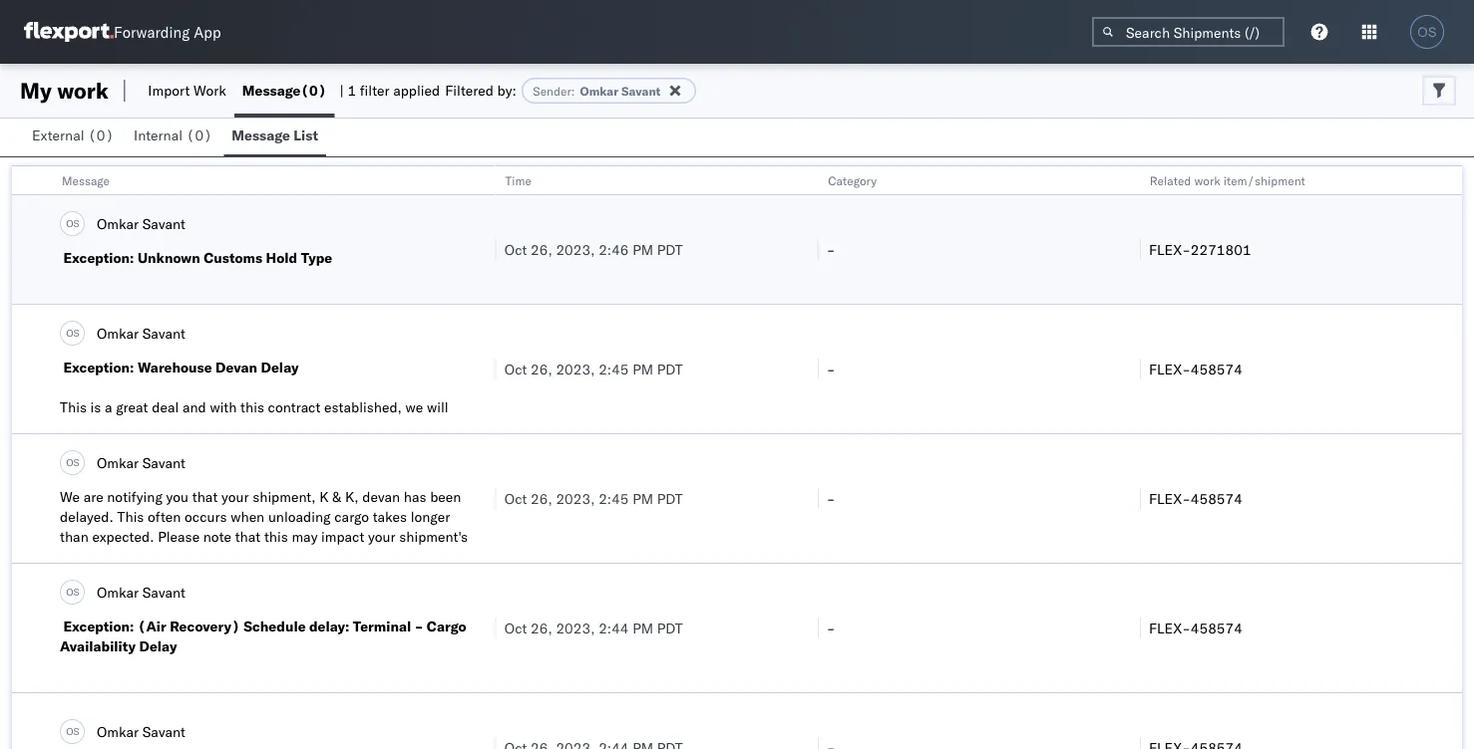 Task type: locate. For each thing, give the bounding box(es) containing it.
this is a great deal and with this contract established, we will create a lucrative partnership.
[[60, 399, 448, 436]]

omkar
[[580, 83, 618, 98], [97, 215, 139, 232], [97, 325, 139, 342], [97, 454, 139, 472], [97, 584, 139, 601], [97, 724, 139, 741]]

we left "are" on the left bottom
[[60, 489, 80, 506]]

2:44
[[599, 620, 629, 637]]

1 flex- from the top
[[1149, 241, 1191, 258]]

0 horizontal spatial (0)
[[88, 127, 114, 144]]

s down 'availability'
[[73, 726, 80, 738]]

458574 for exception: warehouse devan delay
[[1191, 361, 1243, 378]]

1 vertical spatial will
[[428, 549, 450, 566]]

will inside we are notifying you that your shipment, k & k, devan has been delayed. this often occurs when unloading cargo takes longer than expected. please note that this may impact your shipment's final delivery date. we appreciate your understanding and will update you with the status of your shipment as soon as possible.
[[428, 549, 450, 566]]

oct 26, 2023, 2:44 pm pdt
[[504, 620, 683, 637]]

work
[[57, 77, 109, 104], [1194, 173, 1220, 188]]

1 horizontal spatial (0)
[[186, 127, 212, 144]]

we down please at the left of page
[[180, 549, 200, 566]]

s up the create
[[73, 327, 80, 339]]

3 flex- from the top
[[1149, 490, 1191, 508]]

flexport. image
[[24, 22, 114, 42]]

that up occurs
[[192, 489, 218, 506]]

you down delivery
[[108, 568, 130, 586]]

and up partnership.
[[182, 399, 206, 416]]

0 vertical spatial work
[[57, 77, 109, 104]]

(0) right external
[[88, 127, 114, 144]]

savant
[[621, 83, 661, 98], [142, 215, 185, 232], [142, 325, 185, 342], [142, 454, 185, 472], [142, 584, 185, 601], [142, 724, 185, 741]]

4 s from the top
[[73, 586, 80, 599]]

0 vertical spatial a
[[105, 399, 112, 416]]

2 vertical spatial 458574
[[1191, 620, 1243, 637]]

this down notifying
[[117, 509, 144, 526]]

2 vertical spatial exception:
[[63, 618, 134, 636]]

2:45
[[599, 361, 629, 378], [599, 490, 629, 508]]

resize handle column header
[[471, 167, 495, 750], [794, 167, 818, 750], [1116, 167, 1140, 750], [1438, 167, 1462, 750]]

flex- 458574 for delay:
[[1149, 620, 1243, 637]]

work right related
[[1194, 173, 1220, 188]]

work
[[193, 82, 226, 99]]

1 omkar savant from the top
[[97, 215, 185, 232]]

exception: for exception: warehouse devan delay
[[63, 359, 134, 376]]

will right we in the left of the page
[[427, 399, 448, 416]]

category
[[828, 173, 876, 188]]

this left may
[[264, 529, 288, 546]]

work for my
[[57, 77, 109, 104]]

message inside button
[[232, 127, 290, 144]]

0 vertical spatial this
[[60, 399, 87, 416]]

(0) left the |
[[301, 82, 327, 99]]

(0) for external (0)
[[88, 127, 114, 144]]

message
[[242, 82, 301, 99], [232, 127, 290, 144], [62, 173, 110, 188]]

when
[[231, 509, 265, 526]]

o down the create
[[66, 457, 73, 469]]

devan
[[216, 359, 257, 376]]

s down "update"
[[73, 586, 80, 599]]

1
[[347, 82, 356, 99]]

1 vertical spatial 2:45
[[599, 490, 629, 508]]

0 vertical spatial that
[[192, 489, 218, 506]]

flex- 458574
[[1149, 361, 1243, 378], [1149, 490, 1243, 508], [1149, 620, 1243, 637]]

1 horizontal spatial that
[[235, 529, 261, 546]]

1 flex- 458574 from the top
[[1149, 361, 1243, 378]]

been
[[430, 489, 461, 506]]

0 vertical spatial 458574
[[1191, 361, 1243, 378]]

import
[[148, 82, 190, 99]]

4 flex- from the top
[[1149, 620, 1191, 637]]

this inside we are notifying you that your shipment, k & k, devan has been delayed. this often occurs when unloading cargo takes longer than expected. please note that this may impact your shipment's final delivery date. we appreciate your understanding and will update you with the status of your shipment as soon as possible.
[[264, 529, 288, 546]]

1 vertical spatial we
[[180, 549, 200, 566]]

2 pm from the top
[[632, 361, 653, 378]]

2 2:45 from the top
[[599, 490, 629, 508]]

partnership.
[[172, 419, 250, 436]]

5 o from the top
[[66, 726, 73, 738]]

3 resize handle column header from the left
[[1116, 167, 1140, 750]]

o s down the create
[[66, 457, 80, 469]]

unloading
[[268, 509, 331, 526]]

1 horizontal spatial work
[[1194, 173, 1220, 188]]

may
[[292, 529, 318, 546]]

omkar savant down 'availability'
[[97, 724, 185, 741]]

1 pm from the top
[[632, 241, 653, 258]]

exception: for exception: unknown customs hold type
[[63, 249, 134, 267]]

hold
[[266, 249, 297, 267]]

create
[[60, 419, 99, 436]]

o s
[[66, 217, 80, 230], [66, 327, 80, 339], [66, 457, 80, 469], [66, 586, 80, 599], [66, 726, 80, 738]]

a right the is
[[105, 399, 112, 416]]

(0) right internal
[[186, 127, 212, 144]]

we
[[406, 399, 423, 416]]

0 vertical spatial oct 26, 2023, 2:45 pm pdt
[[504, 361, 683, 378]]

2 resize handle column header from the left
[[794, 167, 818, 750]]

exception: inside exception: (air recovery) schedule delay: terminal - cargo availability delay
[[63, 618, 134, 636]]

this inside the this is a great deal and with this contract established, we will create a lucrative partnership.
[[60, 399, 87, 416]]

3 o from the top
[[66, 457, 73, 469]]

list
[[294, 127, 318, 144]]

s down the create
[[73, 457, 80, 469]]

omkar savant up notifying
[[97, 454, 185, 472]]

o up the create
[[66, 327, 73, 339]]

4 resize handle column header from the left
[[1438, 167, 1462, 750]]

with up partnership.
[[210, 399, 237, 416]]

resize handle column header for message
[[471, 167, 495, 750]]

0 vertical spatial this
[[240, 399, 264, 416]]

with down date.
[[134, 568, 161, 586]]

1 horizontal spatial you
[[166, 489, 189, 506]]

o down 'availability'
[[66, 726, 73, 738]]

1 vertical spatial work
[[1194, 173, 1220, 188]]

shipment's
[[399, 529, 468, 546]]

lucrative
[[114, 419, 169, 436]]

2 flex- 458574 from the top
[[1149, 490, 1243, 508]]

this inside the this is a great deal and with this contract established, we will create a lucrative partnership.
[[240, 399, 264, 416]]

shipment
[[279, 568, 338, 586]]

omkar savant up (air
[[97, 584, 185, 601]]

0 vertical spatial delay
[[261, 359, 299, 376]]

omkar savant up unknown
[[97, 215, 185, 232]]

2 as from the left
[[394, 568, 408, 586]]

1 s from the top
[[73, 217, 80, 230]]

1 o from the top
[[66, 217, 73, 230]]

the
[[164, 568, 185, 586]]

4 pdt from the top
[[657, 620, 683, 637]]

exception: up 'availability'
[[63, 618, 134, 636]]

1 vertical spatial you
[[108, 568, 130, 586]]

1 horizontal spatial with
[[210, 399, 237, 416]]

you
[[166, 489, 189, 506], [108, 568, 130, 586]]

0 vertical spatial exception:
[[63, 249, 134, 267]]

appreciate
[[204, 549, 271, 566]]

omkar up notifying
[[97, 454, 139, 472]]

&
[[332, 489, 341, 506]]

applied
[[393, 82, 440, 99]]

1 vertical spatial flex- 458574
[[1149, 490, 1243, 508]]

2 26, from the top
[[531, 361, 552, 378]]

2 458574 from the top
[[1191, 490, 1243, 508]]

omkar down delivery
[[97, 584, 139, 601]]

458574 for delay:
[[1191, 620, 1243, 637]]

delay:
[[309, 618, 349, 636]]

(0)
[[301, 82, 327, 99], [88, 127, 114, 144], [186, 127, 212, 144]]

0 horizontal spatial we
[[60, 489, 80, 506]]

o s down "update"
[[66, 586, 80, 599]]

2 o from the top
[[66, 327, 73, 339]]

(0) inside button
[[88, 127, 114, 144]]

this up the create
[[60, 399, 87, 416]]

with
[[210, 399, 237, 416], [134, 568, 161, 586]]

(0) inside button
[[186, 127, 212, 144]]

1 vertical spatial oct 26, 2023, 2:45 pm pdt
[[504, 490, 683, 508]]

exception: for exception: (air recovery) schedule delay: terminal - cargo availability delay
[[63, 618, 134, 636]]

expected.
[[92, 529, 154, 546]]

2 vertical spatial flex- 458574
[[1149, 620, 1243, 637]]

2 s from the top
[[73, 327, 80, 339]]

takes
[[373, 509, 407, 526]]

2 exception: from the top
[[63, 359, 134, 376]]

1 vertical spatial message
[[232, 127, 290, 144]]

2 oct from the top
[[504, 361, 527, 378]]

o s down 'availability'
[[66, 726, 80, 738]]

1 vertical spatial this
[[117, 509, 144, 526]]

3 flex- 458574 from the top
[[1149, 620, 1243, 637]]

and down shipment's
[[401, 549, 425, 566]]

item/shipment
[[1224, 173, 1305, 188]]

0 vertical spatial message
[[242, 82, 301, 99]]

filter
[[360, 82, 390, 99]]

date.
[[144, 549, 177, 566]]

2023,
[[556, 241, 595, 258], [556, 361, 595, 378], [556, 490, 595, 508], [556, 620, 595, 637]]

1 horizontal spatial this
[[117, 509, 144, 526]]

o down external (0) button on the left top of page
[[66, 217, 73, 230]]

1 exception: from the top
[[63, 249, 134, 267]]

and
[[182, 399, 206, 416], [401, 549, 425, 566]]

exception: left unknown
[[63, 249, 134, 267]]

1 vertical spatial a
[[103, 419, 111, 436]]

we are notifying you that your shipment, k & k, devan has been delayed. this often occurs when unloading cargo takes longer than expected. please note that this may impact your shipment's final delivery date. we appreciate your understanding and will update you with the status of your shipment as soon as possible.
[[60, 489, 469, 586]]

o s up the create
[[66, 327, 80, 339]]

2 horizontal spatial (0)
[[301, 82, 327, 99]]

that
[[192, 489, 218, 506], [235, 529, 261, 546]]

understanding
[[306, 549, 397, 566]]

delay
[[261, 359, 299, 376], [139, 638, 177, 656]]

delay up the contract at the bottom of page
[[261, 359, 299, 376]]

0 vertical spatial we
[[60, 489, 80, 506]]

4 omkar savant from the top
[[97, 584, 185, 601]]

1 horizontal spatial delay
[[261, 359, 299, 376]]

0 horizontal spatial work
[[57, 77, 109, 104]]

flex-
[[1149, 241, 1191, 258], [1149, 361, 1191, 378], [1149, 490, 1191, 508], [1149, 620, 1191, 637]]

3 exception: from the top
[[63, 618, 134, 636]]

message left list
[[232, 127, 290, 144]]

1 vertical spatial that
[[235, 529, 261, 546]]

o s down external (0) button on the left top of page
[[66, 217, 80, 230]]

1 vertical spatial 458574
[[1191, 490, 1243, 508]]

this
[[60, 399, 87, 416], [117, 509, 144, 526]]

omkar savant
[[97, 215, 185, 232], [97, 325, 185, 342], [97, 454, 185, 472], [97, 584, 185, 601], [97, 724, 185, 741]]

1 vertical spatial with
[[134, 568, 161, 586]]

and inside the this is a great deal and with this contract established, we will create a lucrative partnership.
[[182, 399, 206, 416]]

omkar up warehouse
[[97, 325, 139, 342]]

will
[[427, 399, 448, 416], [428, 549, 450, 566]]

s down external (0) button on the left top of page
[[73, 217, 80, 230]]

0 vertical spatial 2:45
[[599, 361, 629, 378]]

26,
[[531, 241, 552, 258], [531, 361, 552, 378], [531, 490, 552, 508], [531, 620, 552, 637]]

1 458574 from the top
[[1191, 361, 1243, 378]]

0 vertical spatial flex- 458574
[[1149, 361, 1243, 378]]

my
[[20, 77, 52, 104]]

delay down (air
[[139, 638, 177, 656]]

4 oct from the top
[[504, 620, 527, 637]]

o down "update"
[[66, 586, 73, 599]]

0 horizontal spatial this
[[60, 399, 87, 416]]

1 vertical spatial this
[[264, 529, 288, 546]]

will up possible.
[[428, 549, 450, 566]]

0 vertical spatial and
[[182, 399, 206, 416]]

internal (0) button
[[126, 118, 224, 157]]

3 458574 from the top
[[1191, 620, 1243, 637]]

you up often
[[166, 489, 189, 506]]

a
[[105, 399, 112, 416], [103, 419, 111, 436]]

4 26, from the top
[[531, 620, 552, 637]]

availability
[[60, 638, 136, 656]]

1 oct from the top
[[504, 241, 527, 258]]

Search Shipments (/) text field
[[1092, 17, 1285, 47]]

1 vertical spatial and
[[401, 549, 425, 566]]

resize handle column header for category
[[1116, 167, 1140, 750]]

0 horizontal spatial with
[[134, 568, 161, 586]]

2 pdt from the top
[[657, 361, 683, 378]]

message down external (0) button on the left top of page
[[62, 173, 110, 188]]

1 horizontal spatial as
[[394, 568, 408, 586]]

1 vertical spatial exception:
[[63, 359, 134, 376]]

s
[[73, 217, 80, 230], [73, 327, 80, 339], [73, 457, 80, 469], [73, 586, 80, 599], [73, 726, 80, 738]]

message list
[[232, 127, 318, 144]]

cargo
[[334, 509, 369, 526]]

0 horizontal spatial and
[[182, 399, 206, 416]]

1 2023, from the top
[[556, 241, 595, 258]]

1 horizontal spatial and
[[401, 549, 425, 566]]

that down when
[[235, 529, 261, 546]]

1 vertical spatial delay
[[139, 638, 177, 656]]

my work
[[20, 77, 109, 104]]

this left the contract at the bottom of page
[[240, 399, 264, 416]]

as right soon
[[394, 568, 408, 586]]

0 horizontal spatial as
[[341, 568, 356, 586]]

work up external (0)
[[57, 77, 109, 104]]

0 vertical spatial with
[[210, 399, 237, 416]]

0 horizontal spatial delay
[[139, 638, 177, 656]]

exception: up the is
[[63, 359, 134, 376]]

0 horizontal spatial you
[[108, 568, 130, 586]]

a right the create
[[103, 419, 111, 436]]

2 vertical spatial message
[[62, 173, 110, 188]]

omkar savant up warehouse
[[97, 325, 185, 342]]

1 resize handle column header from the left
[[471, 167, 495, 750]]

0 vertical spatial will
[[427, 399, 448, 416]]

flex- 458574 for exception: warehouse devan delay
[[1149, 361, 1243, 378]]

cargo
[[427, 618, 466, 636]]

as
[[341, 568, 356, 586], [394, 568, 408, 586]]

longer
[[411, 509, 450, 526]]

0 vertical spatial you
[[166, 489, 189, 506]]

as down "understanding"
[[341, 568, 356, 586]]

message up message list
[[242, 82, 301, 99]]

pm
[[632, 241, 653, 258], [632, 361, 653, 378], [632, 490, 653, 508], [632, 620, 653, 637]]

| 1 filter applied filtered by:
[[340, 82, 516, 99]]

your
[[221, 489, 249, 506], [368, 529, 396, 546], [275, 549, 302, 566], [248, 568, 275, 586]]



Task type: vqa. For each thing, say whether or not it's contained in the screenshot.
bottom work
yes



Task type: describe. For each thing, give the bounding box(es) containing it.
3 s from the top
[[73, 457, 80, 469]]

this inside we are notifying you that your shipment, k & k, devan has been delayed. this often occurs when unloading cargo takes longer than expected. please note that this may impact your shipment's final delivery date. we appreciate your understanding and will update you with the status of your shipment as soon as possible.
[[117, 509, 144, 526]]

2 flex- from the top
[[1149, 361, 1191, 378]]

1 26, from the top
[[531, 241, 552, 258]]

external
[[32, 127, 84, 144]]

forwarding app
[[114, 22, 221, 41]]

omkar down 'availability'
[[97, 724, 139, 741]]

5 omkar savant from the top
[[97, 724, 185, 741]]

2 oct 26, 2023, 2:45 pm pdt from the top
[[504, 490, 683, 508]]

possible.
[[412, 568, 469, 586]]

2 2023, from the top
[[556, 361, 595, 378]]

1 horizontal spatial we
[[180, 549, 200, 566]]

3 26, from the top
[[531, 490, 552, 508]]

1 2:45 from the top
[[599, 361, 629, 378]]

final
[[60, 549, 88, 566]]

warehouse
[[138, 359, 212, 376]]

and inside we are notifying you that your shipment, k & k, devan has been delayed. this often occurs when unloading cargo takes longer than expected. please note that this may impact your shipment's final delivery date. we appreciate your understanding and will update you with the status of your shipment as soon as possible.
[[401, 549, 425, 566]]

4 pm from the top
[[632, 620, 653, 637]]

exception: warehouse devan delay
[[63, 359, 299, 376]]

than
[[60, 529, 89, 546]]

oct 26, 2023, 2:46 pm pdt
[[504, 241, 683, 258]]

great
[[116, 399, 148, 416]]

with inside we are notifying you that your shipment, k & k, devan has been delayed. this often occurs when unloading cargo takes longer than expected. please note that this may impact your shipment's final delivery date. we appreciate your understanding and will update you with the status of your shipment as soon as possible.
[[134, 568, 161, 586]]

3 oct from the top
[[504, 490, 527, 508]]

customs
[[204, 249, 262, 267]]

status
[[188, 568, 228, 586]]

delayed.
[[60, 509, 114, 526]]

4 2023, from the top
[[556, 620, 595, 637]]

with inside the this is a great deal and with this contract established, we will create a lucrative partnership.
[[210, 399, 237, 416]]

3 pdt from the top
[[657, 490, 683, 508]]

occurs
[[185, 509, 227, 526]]

schedule
[[243, 618, 306, 636]]

:
[[571, 83, 575, 98]]

exception: unknown customs hold type
[[63, 249, 332, 267]]

update
[[60, 568, 104, 586]]

resize handle column header for time
[[794, 167, 818, 750]]

impact
[[321, 529, 364, 546]]

sender
[[533, 83, 571, 98]]

of
[[231, 568, 244, 586]]

omkar right the ':'
[[580, 83, 618, 98]]

sender : omkar savant
[[533, 83, 661, 98]]

internal (0)
[[134, 127, 212, 144]]

import work button
[[140, 64, 234, 118]]

external (0) button
[[24, 118, 126, 157]]

1 pdt from the top
[[657, 241, 683, 258]]

is
[[90, 399, 101, 416]]

0 horizontal spatial that
[[192, 489, 218, 506]]

os
[[1418, 24, 1437, 39]]

3 pm from the top
[[632, 490, 653, 508]]

filtered
[[445, 82, 494, 99]]

omkar up unknown
[[97, 215, 139, 232]]

|
[[340, 82, 344, 99]]

type
[[301, 249, 332, 267]]

5 s from the top
[[73, 726, 80, 738]]

(air
[[138, 618, 166, 636]]

unknown
[[138, 249, 200, 267]]

3 2023, from the top
[[556, 490, 595, 508]]

will inside the this is a great deal and with this contract established, we will create a lucrative partnership.
[[427, 399, 448, 416]]

external (0)
[[32, 127, 114, 144]]

established,
[[324, 399, 402, 416]]

delay inside exception: (air recovery) schedule delay: terminal - cargo availability delay
[[139, 638, 177, 656]]

forwarding
[[114, 22, 190, 41]]

(0) for internal (0)
[[186, 127, 212, 144]]

app
[[194, 22, 221, 41]]

please
[[158, 529, 200, 546]]

notifying
[[107, 489, 162, 506]]

3 o s from the top
[[66, 457, 80, 469]]

message for (0)
[[242, 82, 301, 99]]

4 o from the top
[[66, 586, 73, 599]]

2271801
[[1191, 241, 1251, 258]]

3 omkar savant from the top
[[97, 454, 185, 472]]

by:
[[497, 82, 516, 99]]

1 as from the left
[[341, 568, 356, 586]]

exception: (air recovery) schedule delay: terminal - cargo availability delay
[[60, 618, 466, 656]]

your up when
[[221, 489, 249, 506]]

work for related
[[1194, 173, 1220, 188]]

internal
[[134, 127, 183, 144]]

are
[[83, 489, 103, 506]]

terminal
[[353, 618, 411, 636]]

k,
[[345, 489, 359, 506]]

message for list
[[232, 127, 290, 144]]

soon
[[360, 568, 390, 586]]

2:46
[[599, 241, 629, 258]]

resize handle column header for related work item/shipment
[[1438, 167, 1462, 750]]

your down may
[[275, 549, 302, 566]]

5 o s from the top
[[66, 726, 80, 738]]

1 oct 26, 2023, 2:45 pm pdt from the top
[[504, 361, 683, 378]]

related
[[1150, 173, 1191, 188]]

shipment,
[[253, 489, 316, 506]]

- inside exception: (air recovery) schedule delay: terminal - cargo availability delay
[[415, 618, 423, 636]]

2 omkar savant from the top
[[97, 325, 185, 342]]

import work
[[148, 82, 226, 99]]

has
[[404, 489, 426, 506]]

your right of
[[248, 568, 275, 586]]

time
[[505, 173, 532, 188]]

message list button
[[224, 118, 326, 157]]

recovery)
[[170, 618, 240, 636]]

(0) for message (0)
[[301, 82, 327, 99]]

1 o s from the top
[[66, 217, 80, 230]]

devan
[[362, 489, 400, 506]]

delivery
[[91, 549, 141, 566]]

2 o s from the top
[[66, 327, 80, 339]]

deal
[[152, 399, 179, 416]]

forwarding app link
[[24, 22, 221, 42]]

note
[[203, 529, 231, 546]]

your down takes
[[368, 529, 396, 546]]

contract
[[268, 399, 321, 416]]

message (0)
[[242, 82, 327, 99]]

k
[[319, 489, 329, 506]]

4 o s from the top
[[66, 586, 80, 599]]



